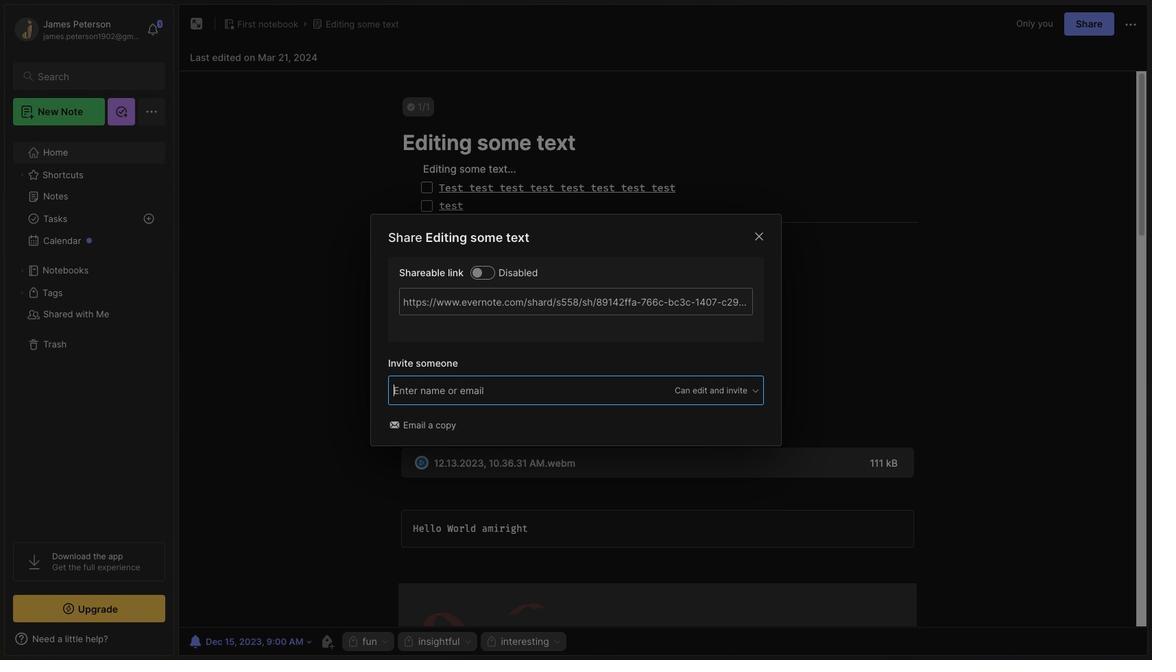 Task type: locate. For each thing, give the bounding box(es) containing it.
close image
[[751, 228, 767, 245]]

expand note image
[[189, 16, 205, 32]]

Select permission field
[[649, 385, 761, 397]]

tree
[[5, 134, 174, 530]]

tree inside main element
[[5, 134, 174, 530]]

main element
[[0, 0, 178, 660]]

Add tag field
[[392, 383, 557, 398]]

None search field
[[38, 68, 153, 84]]

none search field inside main element
[[38, 68, 153, 84]]

shared link switcher image
[[473, 268, 482, 277]]



Task type: describe. For each thing, give the bounding box(es) containing it.
Shared URL text field
[[399, 288, 753, 315]]

add tag image
[[319, 634, 335, 650]]

Search text field
[[38, 70, 153, 83]]

expand tags image
[[18, 289, 26, 297]]

expand notebooks image
[[18, 267, 26, 275]]

note window element
[[178, 4, 1148, 656]]

Note Editor text field
[[179, 71, 1147, 628]]



Task type: vqa. For each thing, say whether or not it's contained in the screenshot.
Expand note image
yes



